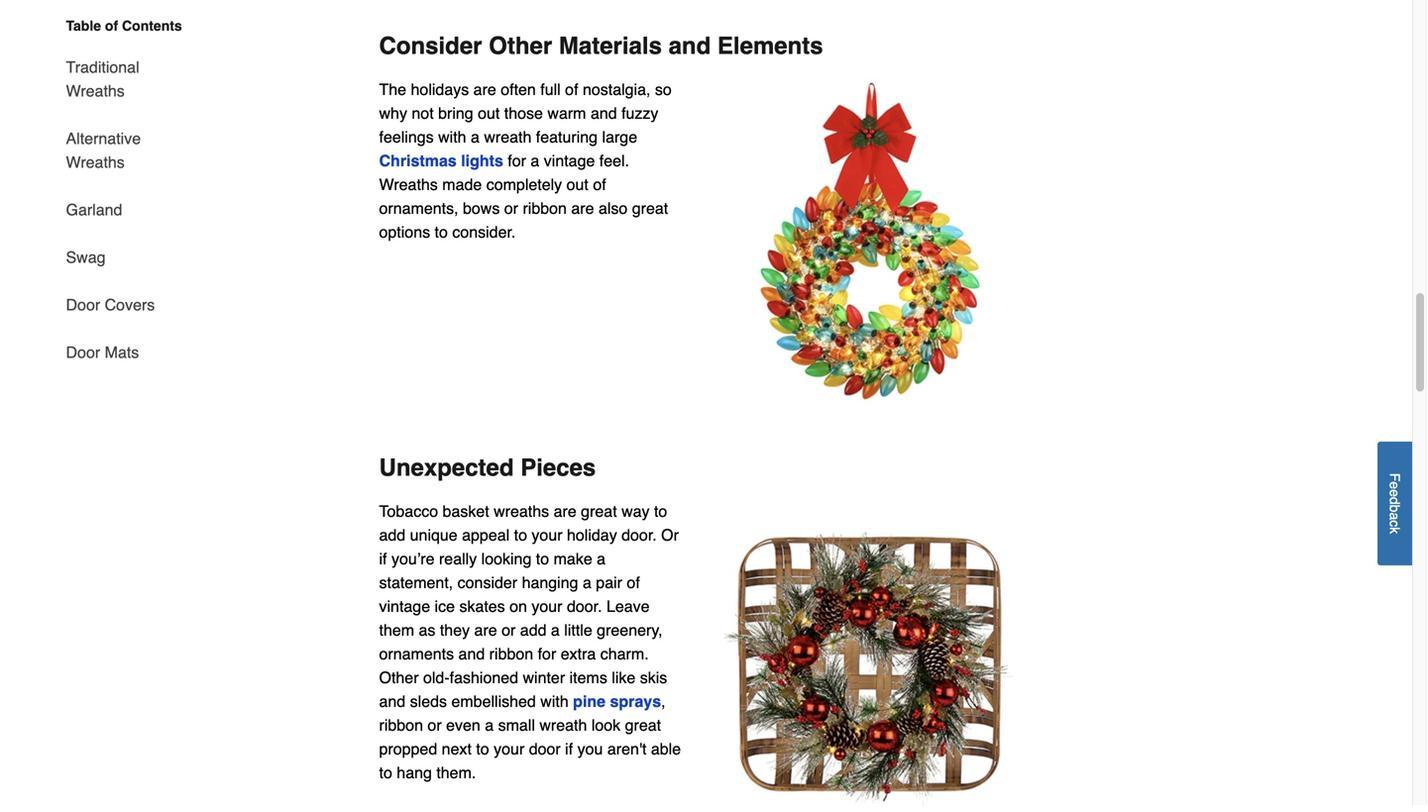 Task type: vqa. For each thing, say whether or not it's contained in the screenshot.
Door Covers's Door
yes



Task type: describe. For each thing, give the bounding box(es) containing it.
if inside , ribbon or even a small wreath look great propped next to your door if you aren't able to hang them.
[[565, 741, 573, 759]]

consider other materials and elements
[[379, 32, 823, 60]]

0 vertical spatial your
[[532, 526, 563, 545]]

sprays
[[610, 693, 661, 711]]

are inside for a vintage feel. wreaths made completely out of ornaments, bows or ribbon are also great options to consider.
[[571, 199, 594, 218]]

f
[[1387, 473, 1403, 482]]

other inside 'tobacco basket wreaths are great way to add unique appeal to your holiday door. or if you're really looking to make a statement, consider hanging a pair of vintage ice skates on your door. leave them as they are or add a little greenery, ornaments and ribbon for extra charm. other old-fashioned winter items like skis and sleds embellished with'
[[379, 669, 419, 688]]

d
[[1387, 497, 1403, 505]]

a inside , ribbon or even a small wreath look great propped next to your door if you aren't able to hang them.
[[485, 717, 494, 735]]

pine sprays link
[[573, 693, 661, 711]]

often
[[501, 80, 536, 99]]

holiday
[[567, 526, 617, 545]]

statement,
[[379, 574, 453, 592]]

propped
[[379, 741, 437, 759]]

traditional wreaths
[[66, 58, 139, 100]]

wreaths for alternative wreaths
[[66, 153, 125, 171]]

elements
[[718, 32, 823, 60]]

really
[[439, 550, 477, 569]]

charm.
[[600, 645, 649, 664]]

and inside the holidays are often full of nostalgia, so why not bring out those warm and fuzzy feelings with a wreath featuring large christmas lights
[[591, 104, 617, 122]]

with inside 'tobacco basket wreaths are great way to add unique appeal to your holiday door. or if you're really looking to make a statement, consider hanging a pair of vintage ice skates on your door. leave them as they are or add a little greenery, ornaments and ribbon for extra charm. other old-fashioned winter items like skis and sleds embellished with'
[[541, 693, 569, 711]]

door
[[529, 741, 561, 759]]

door covers
[[66, 296, 155, 314]]

f e e d b a c k
[[1387, 473, 1403, 534]]

a inside the holidays are often full of nostalgia, so why not bring out those warm and fuzzy feelings with a wreath featuring large christmas lights
[[471, 128, 480, 146]]

nostalgia,
[[583, 80, 651, 99]]

your inside , ribbon or even a small wreath look great propped next to your door if you aren't able to hang them.
[[494, 741, 525, 759]]

wreath inside the holidays are often full of nostalgia, so why not bring out those warm and fuzzy feelings with a wreath featuring large christmas lights
[[484, 128, 532, 146]]

a inside button
[[1387, 513, 1403, 521]]

covers
[[105, 296, 155, 314]]

featuring
[[536, 128, 598, 146]]

traditional wreaths link
[[66, 44, 199, 115]]

of inside 'tobacco basket wreaths are great way to add unique appeal to your holiday door. or if you're really looking to make a statement, consider hanging a pair of vintage ice skates on your door. leave them as they are or add a little greenery, ornaments and ribbon for extra charm. other old-fashioned winter items like skis and sleds embellished with'
[[627, 574, 640, 592]]

able
[[651, 741, 681, 759]]

1 horizontal spatial add
[[520, 622, 547, 640]]

little
[[564, 622, 593, 640]]

options
[[379, 223, 430, 241]]

c
[[1387, 521, 1403, 527]]

for inside for a vintage feel. wreaths made completely out of ornaments, bows or ribbon are also great options to consider.
[[508, 152, 526, 170]]

a left pair
[[583, 574, 592, 592]]

ice
[[435, 598, 455, 616]]

0 horizontal spatial door.
[[567, 598, 602, 616]]

as
[[419, 622, 436, 640]]

greenery,
[[597, 622, 663, 640]]

aren't
[[608, 741, 647, 759]]

unexpected pieces
[[379, 455, 596, 482]]

1 vertical spatial your
[[532, 598, 563, 616]]

materials
[[559, 32, 662, 60]]

ornaments,
[[379, 199, 459, 218]]

swag
[[66, 248, 106, 267]]

wreaths for traditional wreaths
[[66, 82, 125, 100]]

to down wreaths
[[514, 526, 527, 545]]

a wreath with red ornaments and pinecones attached to a tobacco basket. image
[[706, 500, 1033, 806]]

winter
[[523, 669, 565, 688]]

large
[[602, 128, 638, 146]]

or inside 'tobacco basket wreaths are great way to add unique appeal to your holiday door. or if you're really looking to make a statement, consider hanging a pair of vintage ice skates on your door. leave them as they are or add a little greenery, ornaments and ribbon for extra charm. other old-fashioned winter items like skis and sleds embellished with'
[[502, 622, 516, 640]]

to right way
[[654, 503, 667, 521]]

wreath inside , ribbon or even a small wreath look great propped next to your door if you aren't able to hang them.
[[540, 717, 587, 735]]

,
[[661, 693, 666, 711]]

old-
[[423, 669, 450, 688]]

a inside for a vintage feel. wreaths made completely out of ornaments, bows or ribbon are also great options to consider.
[[531, 152, 540, 170]]

swag link
[[66, 234, 106, 282]]

with inside the holidays are often full of nostalgia, so why not bring out those warm and fuzzy feelings with a wreath featuring large christmas lights
[[438, 128, 466, 146]]

door mats
[[66, 343, 139, 362]]

hang
[[397, 764, 432, 783]]

pine sprays
[[573, 693, 661, 711]]

to up the hanging
[[536, 550, 549, 569]]

to left hang
[[379, 764, 392, 783]]

feelings
[[379, 128, 434, 146]]

leave
[[607, 598, 650, 616]]

holidays
[[411, 80, 469, 99]]

look
[[592, 717, 621, 735]]

garland
[[66, 201, 122, 219]]

or
[[661, 526, 679, 545]]

table of contents
[[66, 18, 182, 34]]

great inside , ribbon or even a small wreath look great propped next to your door if you aren't able to hang them.
[[625, 717, 661, 735]]

make
[[554, 550, 593, 569]]

christmas
[[379, 152, 457, 170]]

christmas lights link
[[379, 152, 503, 170]]

door covers link
[[66, 282, 155, 329]]

b
[[1387, 505, 1403, 513]]

door for door mats
[[66, 343, 100, 362]]

k
[[1387, 527, 1403, 534]]

and up so
[[669, 32, 711, 60]]

mats
[[105, 343, 139, 362]]

you
[[578, 741, 603, 759]]

consider
[[379, 32, 482, 60]]

for a vintage feel. wreaths made completely out of ornaments, bows or ribbon are also great options to consider.
[[379, 152, 668, 241]]

why
[[379, 104, 407, 122]]

full
[[541, 80, 561, 99]]

bring
[[438, 104, 474, 122]]

skates
[[459, 598, 505, 616]]

on
[[510, 598, 527, 616]]

or inside for a vintage feel. wreaths made completely out of ornaments, bows or ribbon are also great options to consider.
[[504, 199, 518, 218]]



Task type: locate. For each thing, give the bounding box(es) containing it.
your down wreaths
[[532, 526, 563, 545]]

wreath down those
[[484, 128, 532, 146]]

a up pair
[[597, 550, 606, 569]]

with down the winter
[[541, 693, 569, 711]]

and left sleds at the bottom left of page
[[379, 693, 406, 711]]

1 horizontal spatial door.
[[622, 526, 657, 545]]

add down tobacco
[[379, 526, 406, 545]]

0 vertical spatial door
[[66, 296, 100, 314]]

if left you
[[565, 741, 573, 759]]

are down the skates
[[474, 622, 497, 640]]

if inside 'tobacco basket wreaths are great way to add unique appeal to your holiday door. or if you're really looking to make a statement, consider hanging a pair of vintage ice skates on your door. leave them as they are or add a little greenery, ornaments and ribbon for extra charm. other old-fashioned winter items like skis and sleds embellished with'
[[379, 550, 387, 569]]

0 vertical spatial for
[[508, 152, 526, 170]]

traditional
[[66, 58, 139, 76]]

other up often
[[489, 32, 552, 60]]

table
[[66, 18, 101, 34]]

1 vertical spatial door
[[66, 343, 100, 362]]

embellished
[[451, 693, 536, 711]]

add down on
[[520, 622, 547, 640]]

, ribbon or even a small wreath look great propped next to your door if you aren't able to hang them.
[[379, 693, 681, 783]]

2 door from the top
[[66, 343, 100, 362]]

2 vertical spatial wreaths
[[379, 176, 438, 194]]

are inside the holidays are often full of nostalgia, so why not bring out those warm and fuzzy feelings with a wreath featuring large christmas lights
[[474, 80, 496, 99]]

the holidays are often full of nostalgia, so why not bring out those warm and fuzzy feelings with a wreath featuring large christmas lights
[[379, 80, 672, 170]]

of up "also"
[[593, 176, 606, 194]]

1 vertical spatial wreaths
[[66, 153, 125, 171]]

of inside the holidays are often full of nostalgia, so why not bring out those warm and fuzzy feelings with a wreath featuring large christmas lights
[[565, 80, 578, 99]]

items
[[570, 669, 608, 688]]

you're
[[392, 550, 435, 569]]

the
[[379, 80, 407, 99]]

wreaths down traditional
[[66, 82, 125, 100]]

0 horizontal spatial vintage
[[379, 598, 430, 616]]

to right next
[[476, 741, 489, 759]]

of inside for a vintage feel. wreaths made completely out of ornaments, bows or ribbon are also great options to consider.
[[593, 176, 606, 194]]

or inside , ribbon or even a small wreath look great propped next to your door if you aren't able to hang them.
[[428, 717, 442, 735]]

add
[[379, 526, 406, 545], [520, 622, 547, 640]]

ribbon inside for a vintage feel. wreaths made completely out of ornaments, bows or ribbon are also great options to consider.
[[523, 199, 567, 218]]

1 vertical spatial or
[[502, 622, 516, 640]]

door left mats
[[66, 343, 100, 362]]

pair
[[596, 574, 623, 592]]

or down the completely on the top of the page
[[504, 199, 518, 218]]

of right pair
[[627, 574, 640, 592]]

out
[[478, 104, 500, 122], [567, 176, 589, 194]]

door for door covers
[[66, 296, 100, 314]]

are left often
[[474, 80, 496, 99]]

2 vertical spatial great
[[625, 717, 661, 735]]

vintage up them
[[379, 598, 430, 616]]

1 e from the top
[[1387, 482, 1403, 490]]

if
[[379, 550, 387, 569], [565, 741, 573, 759]]

a up lights
[[471, 128, 480, 146]]

contents
[[122, 18, 182, 34]]

great
[[632, 199, 668, 218], [581, 503, 617, 521], [625, 717, 661, 735]]

other down the ornaments
[[379, 669, 419, 688]]

with down bring
[[438, 128, 466, 146]]

garland link
[[66, 186, 122, 234]]

1 vertical spatial out
[[567, 176, 589, 194]]

1 vertical spatial door.
[[567, 598, 602, 616]]

sleds
[[410, 693, 447, 711]]

great inside for a vintage feel. wreaths made completely out of ornaments, bows or ribbon are also great options to consider.
[[632, 199, 668, 218]]

way
[[622, 503, 650, 521]]

completely
[[486, 176, 562, 194]]

1 vertical spatial with
[[541, 693, 569, 711]]

wreaths
[[494, 503, 549, 521]]

great down "sprays"
[[625, 717, 661, 735]]

appeal
[[462, 526, 510, 545]]

0 horizontal spatial with
[[438, 128, 466, 146]]

your
[[532, 526, 563, 545], [532, 598, 563, 616], [494, 741, 525, 759]]

those
[[504, 104, 543, 122]]

1 vertical spatial add
[[520, 622, 547, 640]]

out down featuring
[[567, 176, 589, 194]]

also
[[599, 199, 628, 218]]

unique
[[410, 526, 458, 545]]

door.
[[622, 526, 657, 545], [567, 598, 602, 616]]

0 vertical spatial out
[[478, 104, 500, 122]]

or down on
[[502, 622, 516, 640]]

out inside the holidays are often full of nostalgia, so why not bring out those warm and fuzzy feelings with a wreath featuring large christmas lights
[[478, 104, 500, 122]]

e up b
[[1387, 490, 1403, 497]]

vintage inside for a vintage feel. wreaths made completely out of ornaments, bows or ribbon are also great options to consider.
[[544, 152, 595, 170]]

a up the completely on the top of the page
[[531, 152, 540, 170]]

e
[[1387, 482, 1403, 490], [1387, 490, 1403, 497]]

next
[[442, 741, 472, 759]]

pieces
[[521, 455, 596, 482]]

and down nostalgia,
[[591, 104, 617, 122]]

or down sleds at the bottom left of page
[[428, 717, 442, 735]]

skis
[[640, 669, 667, 688]]

ribbon down the completely on the top of the page
[[523, 199, 567, 218]]

1 horizontal spatial for
[[538, 645, 556, 664]]

a left little
[[551, 622, 560, 640]]

1 vertical spatial if
[[565, 741, 573, 759]]

0 vertical spatial ribbon
[[523, 199, 567, 218]]

great inside 'tobacco basket wreaths are great way to add unique appeal to your holiday door. or if you're really looking to make a statement, consider hanging a pair of vintage ice skates on your door. leave them as they are or add a little greenery, ornaments and ribbon for extra charm. other old-fashioned winter items like skis and sleds embellished with'
[[581, 503, 617, 521]]

out right bring
[[478, 104, 500, 122]]

vintage down featuring
[[544, 152, 595, 170]]

1 horizontal spatial out
[[567, 176, 589, 194]]

like
[[612, 669, 636, 688]]

a up k
[[1387, 513, 1403, 521]]

fashioned
[[450, 669, 518, 688]]

consider.
[[452, 223, 516, 241]]

alternative wreaths link
[[66, 115, 199, 186]]

to
[[435, 223, 448, 241], [654, 503, 667, 521], [514, 526, 527, 545], [536, 550, 549, 569], [476, 741, 489, 759], [379, 764, 392, 783]]

1 vertical spatial wreath
[[540, 717, 587, 735]]

0 vertical spatial wreaths
[[66, 82, 125, 100]]

wreaths inside traditional wreaths
[[66, 82, 125, 100]]

wreaths down alternative
[[66, 153, 125, 171]]

2 vertical spatial or
[[428, 717, 442, 735]]

tobacco basket wreaths are great way to add unique appeal to your holiday door. or if you're really looking to make a statement, consider hanging a pair of vintage ice skates on your door. leave them as they are or add a little greenery, ornaments and ribbon for extra charm. other old-fashioned winter items like skis and sleds embellished with
[[379, 503, 679, 711]]

0 vertical spatial other
[[489, 32, 552, 60]]

1 vertical spatial great
[[581, 503, 617, 521]]

0 horizontal spatial out
[[478, 104, 500, 122]]

so
[[655, 80, 672, 99]]

door up 'door mats' link
[[66, 296, 100, 314]]

great right "also"
[[632, 199, 668, 218]]

unexpected
[[379, 455, 514, 482]]

lights
[[461, 152, 503, 170]]

alternative
[[66, 129, 141, 148]]

0 vertical spatial with
[[438, 128, 466, 146]]

2 e from the top
[[1387, 490, 1403, 497]]

door. up little
[[567, 598, 602, 616]]

1 horizontal spatial other
[[489, 32, 552, 60]]

pine
[[573, 693, 606, 711]]

a down embellished
[[485, 717, 494, 735]]

1 horizontal spatial if
[[565, 741, 573, 759]]

2 vertical spatial your
[[494, 741, 525, 759]]

warm
[[548, 104, 586, 122]]

0 vertical spatial add
[[379, 526, 406, 545]]

2 vertical spatial ribbon
[[379, 717, 423, 735]]

for
[[508, 152, 526, 170], [538, 645, 556, 664]]

ribbon up fashioned
[[489, 645, 533, 664]]

0 horizontal spatial wreath
[[484, 128, 532, 146]]

1 vertical spatial other
[[379, 669, 419, 688]]

great up the holiday
[[581, 503, 617, 521]]

for up the completely on the top of the page
[[508, 152, 526, 170]]

alternative wreaths
[[66, 129, 141, 171]]

them.
[[437, 764, 476, 783]]

tobacco
[[379, 503, 438, 521]]

out inside for a vintage feel. wreaths made completely out of ornaments, bows or ribbon are also great options to consider.
[[567, 176, 589, 194]]

for inside 'tobacco basket wreaths are great way to add unique appeal to your holiday door. or if you're really looking to make a statement, consider hanging a pair of vintage ice skates on your door. leave them as they are or add a little greenery, ornaments and ribbon for extra charm. other old-fashioned winter items like skis and sleds embellished with'
[[538, 645, 556, 664]]

wreaths down the "christmas"
[[379, 176, 438, 194]]

wreaths inside for a vintage feel. wreaths made completely out of ornaments, bows or ribbon are also great options to consider.
[[379, 176, 438, 194]]

door. down way
[[622, 526, 657, 545]]

0 vertical spatial or
[[504, 199, 518, 218]]

table of contents element
[[50, 16, 199, 365]]

0 horizontal spatial add
[[379, 526, 406, 545]]

your down small
[[494, 741, 525, 759]]

0 vertical spatial wreath
[[484, 128, 532, 146]]

are left "also"
[[571, 199, 594, 218]]

a
[[471, 128, 480, 146], [531, 152, 540, 170], [1387, 513, 1403, 521], [597, 550, 606, 569], [583, 574, 592, 592], [551, 622, 560, 640], [485, 717, 494, 735]]

wreath up "door"
[[540, 717, 587, 735]]

if left you're
[[379, 550, 387, 569]]

vintage
[[544, 152, 595, 170], [379, 598, 430, 616]]

small
[[498, 717, 535, 735]]

wreaths inside alternative wreaths
[[66, 153, 125, 171]]

not
[[412, 104, 434, 122]]

with
[[438, 128, 466, 146], [541, 693, 569, 711]]

ribbon inside , ribbon or even a small wreath look great propped next to your door if you aren't able to hang them.
[[379, 717, 423, 735]]

door
[[66, 296, 100, 314], [66, 343, 100, 362]]

to down ornaments,
[[435, 223, 448, 241]]

consider
[[458, 574, 518, 592]]

door mats link
[[66, 329, 139, 365]]

are up the holiday
[[554, 503, 577, 521]]

basket
[[443, 503, 489, 521]]

your down the hanging
[[532, 598, 563, 616]]

1 horizontal spatial with
[[541, 693, 569, 711]]

of right full
[[565, 80, 578, 99]]

0 vertical spatial if
[[379, 550, 387, 569]]

even
[[446, 717, 481, 735]]

0 vertical spatial door.
[[622, 526, 657, 545]]

1 horizontal spatial wreath
[[540, 717, 587, 735]]

hanging
[[522, 574, 578, 592]]

1 vertical spatial ribbon
[[489, 645, 533, 664]]

1 horizontal spatial vintage
[[544, 152, 595, 170]]

1 door from the top
[[66, 296, 100, 314]]

and
[[669, 32, 711, 60], [591, 104, 617, 122], [459, 645, 485, 664], [379, 693, 406, 711]]

extra
[[561, 645, 596, 664]]

0 horizontal spatial for
[[508, 152, 526, 170]]

a wreath made of vintage-style multicolor christmas lights with a red bow and green holly leaf. image
[[706, 78, 1033, 405]]

0 horizontal spatial if
[[379, 550, 387, 569]]

0 vertical spatial great
[[632, 199, 668, 218]]

e up d
[[1387, 482, 1403, 490]]

and up fashioned
[[459, 645, 485, 664]]

to inside for a vintage feel. wreaths made completely out of ornaments, bows or ribbon are also great options to consider.
[[435, 223, 448, 241]]

0 vertical spatial vintage
[[544, 152, 595, 170]]

f e e d b a c k button
[[1378, 442, 1413, 566]]

bows
[[463, 199, 500, 218]]

vintage inside 'tobacco basket wreaths are great way to add unique appeal to your holiday door. or if you're really looking to make a statement, consider hanging a pair of vintage ice skates on your door. leave them as they are or add a little greenery, ornaments and ribbon for extra charm. other old-fashioned winter items like skis and sleds embellished with'
[[379, 598, 430, 616]]

0 horizontal spatial other
[[379, 669, 419, 688]]

wreaths
[[66, 82, 125, 100], [66, 153, 125, 171], [379, 176, 438, 194]]

they
[[440, 622, 470, 640]]

ribbon up propped
[[379, 717, 423, 735]]

ribbon inside 'tobacco basket wreaths are great way to add unique appeal to your holiday door. or if you're really looking to make a statement, consider hanging a pair of vintage ice skates on your door. leave them as they are or add a little greenery, ornaments and ribbon for extra charm. other old-fashioned winter items like skis and sleds embellished with'
[[489, 645, 533, 664]]

for up the winter
[[538, 645, 556, 664]]

of right table
[[105, 18, 118, 34]]

1 vertical spatial vintage
[[379, 598, 430, 616]]

1 vertical spatial for
[[538, 645, 556, 664]]



